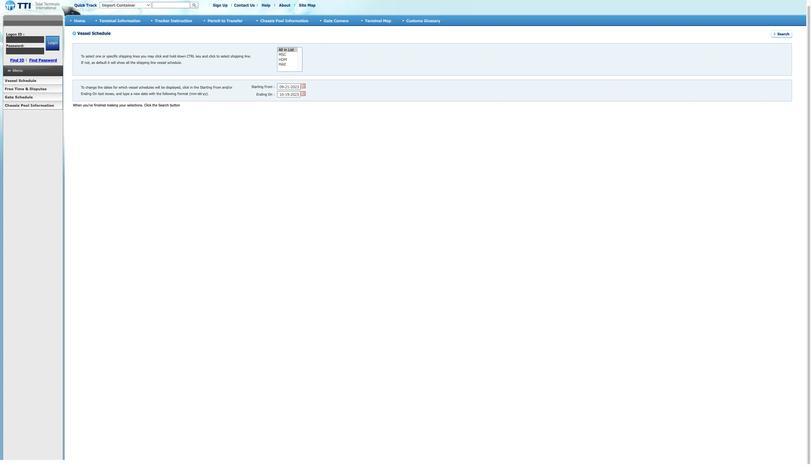 Task type: describe. For each thing, give the bounding box(es) containing it.
find id
[[10, 58, 24, 62]]

contact us
[[234, 3, 255, 7]]

2 horizontal spatial information
[[285, 18, 309, 23]]

permit to transfer
[[208, 18, 243, 23]]

logon id :
[[6, 32, 24, 36]]

schedule for gate schedule
[[15, 95, 33, 99]]

gate schedule
[[5, 95, 33, 99]]

terminal map
[[365, 18, 391, 23]]

trucker instruction
[[155, 18, 192, 23]]

id for logon
[[18, 32, 22, 36]]

0 vertical spatial pool
[[276, 18, 284, 23]]

help link
[[262, 3, 271, 7]]

help
[[262, 3, 271, 7]]

schedule for vessel schedule
[[19, 78, 36, 83]]

about link
[[279, 3, 291, 7]]

terminal for terminal information
[[99, 18, 116, 23]]

find for find password
[[29, 58, 37, 62]]

terminal for terminal map
[[365, 18, 382, 23]]

contact us link
[[234, 3, 255, 7]]

0 vertical spatial chassis pool information
[[260, 18, 309, 23]]

terminal information
[[99, 18, 141, 23]]

customs
[[407, 18, 423, 23]]

quick
[[74, 3, 85, 7]]

information inside chassis pool information link
[[30, 103, 54, 107]]

id for find
[[19, 58, 24, 62]]

time
[[15, 87, 24, 91]]

map for terminal map
[[383, 18, 391, 23]]

site map
[[299, 3, 316, 7]]

&
[[25, 87, 28, 91]]

login image
[[46, 36, 59, 51]]

find password link
[[29, 58, 57, 62]]

to
[[222, 18, 226, 23]]

gate for gate camera
[[324, 18, 333, 23]]

contact
[[234, 3, 249, 7]]



Task type: locate. For each thing, give the bounding box(es) containing it.
sign
[[213, 3, 221, 7]]

1 horizontal spatial chassis
[[260, 18, 275, 23]]

find password
[[29, 58, 57, 62]]

2 terminal from the left
[[365, 18, 382, 23]]

instruction
[[171, 18, 192, 23]]

1 find from the left
[[10, 58, 18, 62]]

1 horizontal spatial find
[[29, 58, 37, 62]]

glossary
[[424, 18, 441, 23]]

1 horizontal spatial chassis pool information
[[260, 18, 309, 23]]

find down password:
[[10, 58, 18, 62]]

vessel
[[5, 78, 17, 83]]

permit
[[208, 18, 221, 23]]

us
[[250, 3, 255, 7]]

terminal
[[99, 18, 116, 23], [365, 18, 382, 23]]

1 vertical spatial map
[[383, 18, 391, 23]]

0 vertical spatial schedule
[[19, 78, 36, 83]]

0 horizontal spatial chassis
[[5, 103, 20, 107]]

1 horizontal spatial information
[[117, 18, 141, 23]]

password:
[[6, 44, 24, 48]]

site
[[299, 3, 307, 7]]

0 horizontal spatial terminal
[[99, 18, 116, 23]]

1 horizontal spatial gate
[[324, 18, 333, 23]]

map right site
[[308, 3, 316, 7]]

0 horizontal spatial pool
[[21, 103, 29, 107]]

transfer
[[227, 18, 243, 23]]

:
[[23, 32, 24, 36]]

pool down about link
[[276, 18, 284, 23]]

0 horizontal spatial chassis pool information
[[5, 103, 54, 107]]

0 horizontal spatial information
[[30, 103, 54, 107]]

customs glossary
[[407, 18, 441, 23]]

0 horizontal spatial map
[[308, 3, 316, 7]]

map left customs
[[383, 18, 391, 23]]

about
[[279, 3, 291, 7]]

schedule up the &
[[19, 78, 36, 83]]

logon
[[6, 32, 17, 36]]

pool down gate schedule
[[21, 103, 29, 107]]

pool
[[276, 18, 284, 23], [21, 103, 29, 107]]

home
[[74, 18, 85, 23]]

id
[[18, 32, 22, 36], [19, 58, 24, 62]]

1 horizontal spatial pool
[[276, 18, 284, 23]]

gate for gate schedule
[[5, 95, 14, 99]]

sign up link
[[213, 3, 228, 7]]

disputes
[[30, 87, 47, 91]]

chassis pool information down gate schedule link
[[5, 103, 54, 107]]

gate
[[324, 18, 333, 23], [5, 95, 14, 99]]

free
[[5, 87, 13, 91]]

find for find id
[[10, 58, 18, 62]]

None text field
[[152, 2, 190, 8], [6, 36, 44, 43], [152, 2, 190, 8], [6, 36, 44, 43]]

up
[[223, 3, 228, 7]]

None password field
[[6, 48, 44, 54]]

information
[[117, 18, 141, 23], [285, 18, 309, 23], [30, 103, 54, 107]]

sign up
[[213, 3, 228, 7]]

map for site map
[[308, 3, 316, 7]]

vessel schedule link
[[3, 77, 63, 85]]

password
[[39, 58, 57, 62]]

id left :
[[18, 32, 22, 36]]

free time & disputes link
[[3, 85, 63, 93]]

id down password:
[[19, 58, 24, 62]]

0 vertical spatial chassis
[[260, 18, 275, 23]]

track
[[86, 3, 97, 7]]

1 vertical spatial schedule
[[15, 95, 33, 99]]

chassis down help link
[[260, 18, 275, 23]]

1 vertical spatial pool
[[21, 103, 29, 107]]

vessel schedule
[[5, 78, 36, 83]]

camera
[[334, 18, 349, 23]]

gate down free
[[5, 95, 14, 99]]

schedule
[[19, 78, 36, 83], [15, 95, 33, 99]]

0 vertical spatial id
[[18, 32, 22, 36]]

1 vertical spatial id
[[19, 58, 24, 62]]

quick track
[[74, 3, 97, 7]]

chassis
[[260, 18, 275, 23], [5, 103, 20, 107]]

1 vertical spatial gate
[[5, 95, 14, 99]]

chassis down gate schedule
[[5, 103, 20, 107]]

0 horizontal spatial find
[[10, 58, 18, 62]]

gate camera
[[324, 18, 349, 23]]

find left password
[[29, 58, 37, 62]]

1 horizontal spatial map
[[383, 18, 391, 23]]

free time & disputes
[[5, 87, 47, 91]]

find
[[10, 58, 18, 62], [29, 58, 37, 62]]

1 vertical spatial chassis pool information
[[5, 103, 54, 107]]

0 vertical spatial gate
[[324, 18, 333, 23]]

0 horizontal spatial gate
[[5, 95, 14, 99]]

map
[[308, 3, 316, 7], [383, 18, 391, 23]]

2 find from the left
[[29, 58, 37, 62]]

gate left camera
[[324, 18, 333, 23]]

gate schedule link
[[3, 93, 63, 101]]

trucker
[[155, 18, 170, 23]]

find id link
[[10, 58, 24, 62]]

chassis pool information link
[[3, 101, 63, 110]]

chassis pool information down about link
[[260, 18, 309, 23]]

site map link
[[299, 3, 316, 7]]

schedule down free time & disputes
[[15, 95, 33, 99]]

chassis pool information
[[260, 18, 309, 23], [5, 103, 54, 107]]

1 terminal from the left
[[99, 18, 116, 23]]

1 horizontal spatial terminal
[[365, 18, 382, 23]]

1 vertical spatial chassis
[[5, 103, 20, 107]]

0 vertical spatial map
[[308, 3, 316, 7]]



Task type: vqa. For each thing, say whether or not it's contained in the screenshot.
10-12-2023 16:15:05
no



